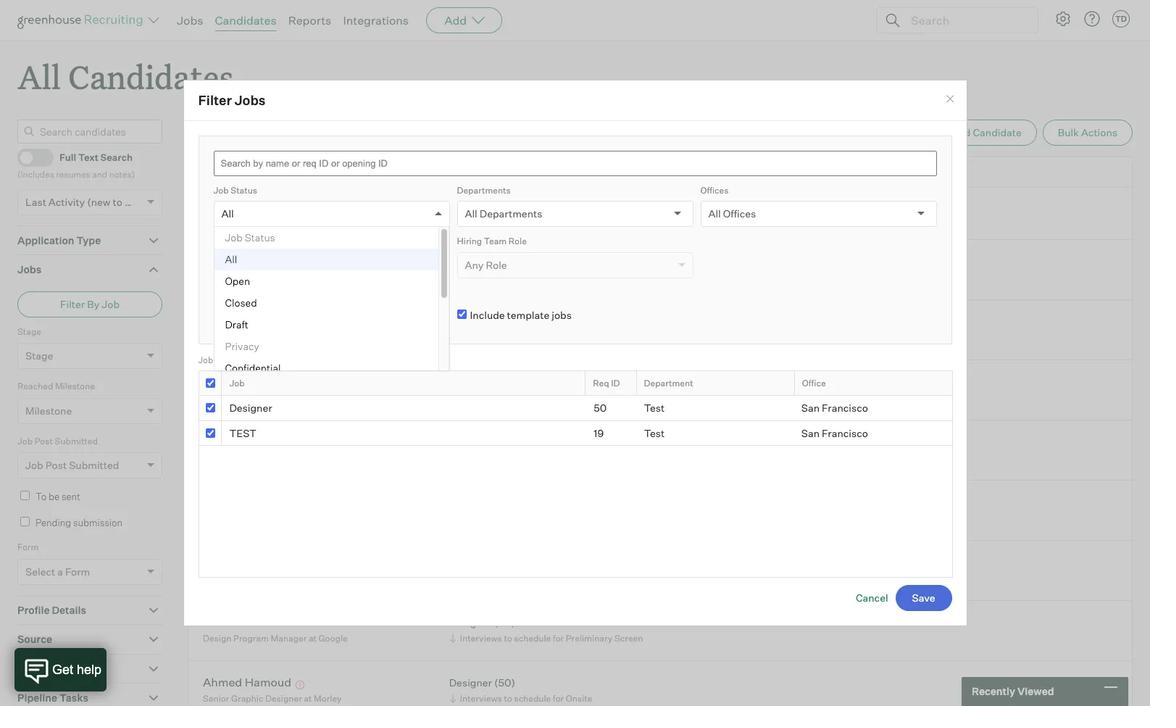 Task type: describe. For each thing, give the bounding box(es) containing it.
job status for privacy
[[225, 231, 275, 244]]

19
[[594, 427, 604, 439]]

(new
[[87, 196, 111, 208]]

job status for departments
[[214, 185, 257, 195]]

filter jobs dialog
[[183, 80, 968, 627]]

4 (19) from the top
[[479, 436, 497, 448]]

michael
[[203, 254, 245, 268]]

all candidates
[[17, 55, 234, 98]]

designer inside jacob rogers ux/ui designer at anyway, inc.
[[231, 392, 268, 403]]

be
[[49, 491, 59, 503]]

draft
[[225, 318, 248, 331]]

reached
[[17, 381, 53, 392]]

jobs down the application type
[[17, 263, 42, 276]]

noah harlow link
[[203, 615, 273, 631]]

a for form
[[57, 565, 63, 578]]

2 in from the top
[[530, 332, 537, 343]]

2 jacob rogers link from the top
[[203, 434, 278, 451]]

job inside filter by job button
[[102, 298, 120, 310]]

Search text field
[[908, 10, 1025, 31]]

1 horizontal spatial form
[[65, 565, 90, 578]]

req id
[[593, 377, 620, 388]]

recently
[[972, 685, 1016, 698]]

test inside the test (19) rejected oct 23, 2023
[[449, 198, 476, 211]]

activity
[[48, 196, 85, 208]]

design
[[203, 633, 232, 644]]

application down jobs in the top of the page
[[539, 332, 586, 343]]

hiring
[[457, 236, 482, 247]]

35
[[231, 125, 244, 137]]

add candidate
[[952, 126, 1022, 139]]

0 vertical spatial milestone
[[55, 381, 95, 392]]

Search candidates field
[[17, 120, 162, 144]]

1 horizontal spatial custom
[[261, 310, 298, 322]]

department
[[644, 377, 694, 388]]

jacob for jacob rogers ux/ui designer at anyway, inc.
[[203, 374, 236, 388]]

michael miller link
[[203, 254, 278, 270]]

by
[[87, 298, 100, 310]]

1 vertical spatial milestone
[[25, 404, 72, 417]]

2 (19) from the top
[[479, 255, 497, 267]]

template
[[507, 309, 550, 321]]

any role
[[465, 259, 507, 271]]

tester
[[236, 201, 270, 215]]

(includes
[[17, 169, 54, 180]]

schedule for designer (50) interviews to schedule for onsite
[[514, 693, 551, 704]]

4 in from the top
[[530, 573, 537, 584]]

collect feedback in application review for 1st collect feedback in application review link from the bottom
[[460, 573, 617, 584]]

bulk actions
[[1059, 126, 1118, 139]]

sales rep at marketwise
[[203, 272, 304, 283]]

at inside jacob rogers ux/ui designer at anyway, inc.
[[269, 392, 277, 403]]

td button
[[1110, 7, 1133, 30]]

noah harlow design program manager at google
[[203, 615, 348, 644]]

status for privacy
[[245, 231, 275, 244]]

closed option
[[214, 292, 438, 314]]

profile
[[17, 604, 50, 616]]

jobs up 35
[[235, 92, 266, 108]]

type
[[76, 234, 101, 246]]

0 vertical spatial offices
[[701, 185, 729, 195]]

a for custom
[[254, 310, 259, 322]]

marketwise
[[255, 272, 304, 283]]

to for designer (50) interviews to schedule for preliminary screen
[[504, 633, 513, 644]]

(50) for designer (50) interviews to schedule for onsite
[[495, 676, 516, 689]]

status for departments
[[231, 185, 257, 195]]

hiring team role
[[457, 236, 527, 247]]

ux/ui
[[203, 392, 229, 403]]

greenhouse recruiting image
[[17, 12, 148, 29]]

sent
[[62, 491, 80, 503]]

job/status
[[460, 166, 508, 177]]

confidential option
[[214, 358, 438, 379]]

bulk actions link
[[1043, 120, 1133, 146]]

test (19) collect feedback in application review for sales rep at marketwise
[[449, 255, 617, 283]]

candidate reports are now available! apply filters and select "view in app" element
[[784, 120, 917, 146]]

manager
[[271, 633, 307, 644]]

id
[[611, 377, 620, 388]]

to
[[36, 491, 47, 503]]

form element
[[17, 540, 162, 595]]

0 vertical spatial all option
[[222, 207, 234, 220]]

selected
[[220, 355, 255, 366]]

michael miller has been in application review for more than 5 days image
[[281, 259, 294, 268]]

francisco for 50
[[822, 402, 869, 414]]

50
[[594, 402, 607, 414]]

cancel link
[[856, 592, 889, 604]]

open option
[[214, 271, 438, 292]]

san francisco for 19
[[802, 427, 869, 439]]

student at n/a
[[203, 573, 264, 584]]

pending submission
[[36, 517, 123, 528]]

jobs
[[552, 309, 572, 321]]

testy tester
[[203, 201, 270, 215]]

senior graphic designer at morley
[[203, 693, 342, 704]]

application up jobs in the top of the page
[[539, 272, 586, 283]]

req
[[593, 377, 610, 388]]

filter by job
[[60, 298, 120, 310]]

designhub
[[290, 332, 336, 343]]

include template jobs
[[470, 309, 572, 321]]

designer for designer (50) interviews to schedule for preliminary screen
[[449, 616, 492, 629]]

testy tester link
[[203, 201, 270, 217]]

4 collect from the top
[[460, 573, 489, 584]]

last activity (new to old) option
[[25, 196, 143, 208]]

open
[[225, 275, 250, 287]]

select for select a custom field...
[[222, 310, 251, 322]]

at inside linda miller head of marketing at designhub
[[280, 332, 288, 343]]

test (19) rejected oct 23, 2023
[[449, 198, 540, 226]]

designer for designer (50) interviews to schedule for onsite
[[449, 676, 492, 689]]

application left 50 on the right bottom of page
[[539, 392, 586, 403]]

(50) for designer (50) interviews to schedule for preliminary screen
[[495, 616, 516, 629]]

office
[[803, 377, 826, 388]]

closed
[[225, 297, 257, 309]]

4 review from the top
[[588, 573, 617, 584]]

0 vertical spatial departments
[[457, 185, 511, 195]]

collect feedback in application review for ux/ui designer at anyway, inc. collect feedback in application review link
[[460, 392, 617, 403]]

2023
[[519, 216, 540, 226]]

field
[[247, 287, 267, 298]]

user
[[214, 236, 233, 247]]

designer (50) interviews to schedule for preliminary screen
[[449, 616, 644, 644]]

candidates link
[[215, 13, 277, 28]]

all users
[[222, 259, 264, 271]]

program
[[234, 633, 269, 644]]

text
[[78, 152, 99, 163]]

rep
[[227, 272, 243, 283]]

jacob rogers
[[203, 434, 278, 449]]

list box inside 'filter jobs' dialog
[[214, 227, 449, 379]]

1 collect from the top
[[460, 272, 489, 283]]

0 vertical spatial candidates
[[215, 13, 277, 28]]

miller for michael
[[248, 254, 278, 268]]

Search by name or req ID or opening ID field
[[214, 151, 937, 176]]

0 vertical spatial submitted
[[55, 436, 98, 446]]

1 in from the top
[[530, 272, 537, 283]]

noah
[[203, 615, 232, 629]]

3 in from the top
[[530, 392, 537, 403]]

application type
[[17, 234, 101, 246]]

all inside list box
[[225, 253, 237, 265]]

1 vertical spatial submitted
[[69, 459, 119, 472]]

0 vertical spatial post
[[35, 436, 53, 446]]

student
[[203, 573, 236, 584]]

2 collect from the top
[[460, 332, 489, 343]]

rogers for jacob rogers
[[239, 434, 278, 449]]

of
[[227, 332, 234, 343]]

at down ahmed hamoud has been in onsite for more than 21 days image
[[304, 693, 312, 704]]

interviews to schedule for preliminary screen link
[[447, 632, 647, 646]]

pipeline
[[17, 692, 57, 704]]

1 vertical spatial post
[[46, 459, 67, 472]]

all option inside list box
[[214, 249, 438, 271]]

add for add
[[445, 13, 467, 28]]

close image
[[945, 93, 956, 105]]

collect feedback in application review link for sales rep at marketwise
[[447, 271, 621, 284]]

harlow
[[234, 615, 273, 629]]

rogers for jacob rogers ux/ui designer at anyway, inc.
[[239, 374, 278, 388]]

job post submitted element
[[17, 434, 162, 489]]

morley
[[314, 693, 342, 704]]

source
[[17, 633, 52, 646]]

anyway,
[[279, 392, 314, 403]]



Task type: locate. For each thing, give the bounding box(es) containing it.
for for designer (50) interviews to schedule for onsite
[[553, 693, 564, 704]]

2 vertical spatial to
[[504, 693, 513, 704]]

stage element
[[17, 325, 162, 379]]

job status up the michael miller
[[225, 231, 275, 244]]

n/a
[[248, 573, 264, 584]]

all for all users
[[222, 259, 234, 271]]

0 vertical spatial custom
[[214, 287, 245, 298]]

2 feedback from the top
[[490, 332, 528, 343]]

1 vertical spatial jacob
[[203, 434, 236, 449]]

jacob down ux/ui
[[203, 434, 236, 449]]

bulk
[[1059, 126, 1080, 139]]

select inside 'filter jobs' dialog
[[222, 310, 251, 322]]

all option up closed option
[[214, 249, 438, 271]]

3 feedback from the top
[[490, 392, 528, 403]]

1 interviews from the top
[[460, 633, 502, 644]]

schedule for designer (50) interviews to schedule for preliminary screen
[[514, 633, 551, 644]]

jobs link
[[177, 13, 203, 28]]

1 san francisco from the top
[[802, 402, 869, 414]]

select a custom field...
[[222, 310, 333, 322]]

select inside form element
[[25, 565, 55, 578]]

1 collect feedback in application review link from the top
[[447, 271, 621, 284]]

pipeline tasks
[[17, 692, 89, 704]]

designer (50) interviews to schedule for onsite
[[449, 676, 593, 704]]

candidate
[[246, 125, 293, 137]]

san francisco for 50
[[802, 402, 869, 414]]

applications
[[296, 125, 354, 137]]

None checkbox
[[206, 403, 215, 413], [206, 428, 215, 438], [206, 403, 215, 413], [206, 428, 215, 438]]

0 vertical spatial stage
[[17, 326, 41, 337]]

designer
[[231, 392, 268, 403], [229, 402, 272, 414], [449, 616, 492, 629], [449, 676, 492, 689], [265, 693, 302, 704]]

role right 'any'
[[486, 259, 507, 271]]

submitted down reached milestone element
[[55, 436, 98, 446]]

1 vertical spatial a
[[57, 565, 63, 578]]

1 jacob from the top
[[203, 374, 236, 388]]

showing
[[188, 125, 229, 137]]

1 horizontal spatial a
[[254, 310, 259, 322]]

2 jacob from the top
[[203, 434, 236, 449]]

1 vertical spatial for
[[553, 693, 564, 704]]

0 vertical spatial collect feedback in application review
[[460, 392, 617, 403]]

a up profile details
[[57, 565, 63, 578]]

to left the old)
[[113, 196, 123, 208]]

filter by job button
[[17, 291, 162, 317]]

0 vertical spatial schedule
[[514, 633, 551, 644]]

milestone down reached milestone
[[25, 404, 72, 417]]

(50) up interviews to schedule for preliminary screen "link"
[[495, 616, 516, 629]]

candidates down jobs "link"
[[68, 55, 234, 98]]

senior
[[203, 693, 229, 704]]

linda
[[203, 314, 234, 328]]

form down pending submission option
[[17, 542, 39, 553]]

3 collect feedback in application review link from the top
[[447, 391, 621, 405]]

0 horizontal spatial add
[[445, 13, 467, 28]]

filter left by
[[60, 298, 85, 310]]

1 vertical spatial schedule
[[514, 693, 551, 704]]

1 vertical spatial francisco
[[822, 427, 869, 439]]

1 vertical spatial custom
[[261, 310, 298, 322]]

field...
[[301, 310, 333, 322]]

2 for from the top
[[553, 693, 564, 704]]

post up 'to be sent'
[[46, 459, 67, 472]]

checkmark image
[[24, 152, 35, 162]]

1 vertical spatial all option
[[214, 249, 438, 271]]

rogers inside jacob rogers link
[[239, 434, 278, 449]]

1 jacob rogers link from the top
[[203, 374, 278, 391]]

td
[[1116, 14, 1128, 24]]

custom
[[214, 287, 245, 298], [261, 310, 298, 322]]

2 test (19) collect feedback in application review from the top
[[449, 315, 617, 343]]

rogers inside jacob rogers ux/ui designer at anyway, inc.
[[239, 374, 278, 388]]

to up the designer (50) interviews to schedule for onsite in the bottom of the page
[[504, 633, 513, 644]]

select
[[222, 310, 251, 322], [25, 565, 55, 578]]

candidates right jobs "link"
[[215, 13, 277, 28]]

0 vertical spatial miller
[[248, 254, 278, 268]]

jacob up ux/ui
[[203, 374, 236, 388]]

save
[[913, 592, 936, 604]]

oct
[[489, 216, 503, 226]]

2 san francisco from the top
[[802, 427, 869, 439]]

head
[[203, 332, 225, 343]]

jacob rogers link left jacob rogers has been in application review for more than 5 days image
[[203, 434, 278, 451]]

application down last
[[17, 234, 74, 246]]

submitted
[[55, 436, 98, 446], [69, 459, 119, 472]]

milestone down stage 'element'
[[55, 381, 95, 392]]

filter for filter jobs
[[198, 92, 232, 108]]

to for last activity (new to old)
[[113, 196, 123, 208]]

0 horizontal spatial role
[[486, 259, 507, 271]]

2 (50) from the top
[[495, 676, 516, 689]]

generate
[[802, 126, 846, 139]]

to
[[113, 196, 123, 208], [504, 633, 513, 644], [504, 693, 513, 704]]

1 vertical spatial status
[[245, 231, 275, 244]]

configure image
[[1055, 10, 1073, 28]]

1 for from the top
[[553, 633, 564, 644]]

jacob rogers link down selected
[[203, 374, 278, 391]]

role
[[509, 236, 527, 247], [486, 259, 507, 271]]

designer inside designer (50) interviews to schedule for preliminary screen
[[449, 616, 492, 629]]

ahmed hamoud
[[203, 675, 292, 689]]

status up testy tester
[[231, 185, 257, 195]]

interviews to schedule for onsite link
[[447, 692, 596, 706]]

Pending submission checkbox
[[20, 517, 30, 526]]

feedback up designer (50) interviews to schedule for preliminary screen
[[490, 573, 528, 584]]

1 (50) from the top
[[495, 616, 516, 629]]

feedback down any role
[[490, 272, 528, 283]]

0 vertical spatial for
[[553, 633, 564, 644]]

filter for filter by job
[[60, 298, 85, 310]]

linda miller head of marketing at designhub
[[203, 314, 336, 343]]

0 horizontal spatial form
[[17, 542, 39, 553]]

in
[[530, 272, 537, 283], [530, 332, 537, 343], [530, 392, 537, 403], [530, 573, 537, 584]]

all offices
[[709, 207, 757, 220]]

cancel
[[856, 592, 889, 604]]

3 review from the top
[[588, 392, 617, 403]]

all for all offices
[[709, 207, 721, 220]]

a
[[254, 310, 259, 322], [57, 565, 63, 578]]

responsibility
[[17, 663, 88, 675]]

(19) inside the test (19) rejected oct 23, 2023
[[479, 198, 497, 211]]

jacob inside jacob rogers ux/ui designer at anyway, inc.
[[203, 374, 236, 388]]

search
[[101, 152, 133, 163]]

form up details
[[65, 565, 90, 578]]

integrations link
[[343, 13, 409, 28]]

td button
[[1113, 10, 1131, 28]]

graphic
[[231, 693, 264, 704]]

1 collect feedback in application review from the top
[[460, 392, 617, 403]]

test (19) collect feedback in application review for head of marketing at designhub
[[449, 315, 617, 343]]

3 collect from the top
[[460, 392, 489, 403]]

(50) inside the designer (50) interviews to schedule for onsite
[[495, 676, 516, 689]]

jobs down head
[[198, 355, 218, 366]]

application
[[17, 234, 74, 246], [539, 272, 586, 283], [539, 332, 586, 343], [539, 392, 586, 403], [539, 573, 586, 584]]

collect feedback in application review link up designer (50) interviews to schedule for preliminary screen
[[447, 572, 621, 585]]

reached milestone
[[17, 381, 95, 392]]

2 schedule from the top
[[514, 693, 551, 704]]

at down select a custom field...
[[280, 332, 288, 343]]

1 horizontal spatial filter
[[198, 92, 232, 108]]

ahmed hamoud has been in onsite for more than 21 days image
[[294, 681, 307, 689]]

filter up showing
[[198, 92, 232, 108]]

a down 'closed'
[[254, 310, 259, 322]]

1 vertical spatial offices
[[724, 207, 757, 220]]

to for designer (50) interviews to schedule for onsite
[[504, 693, 513, 704]]

to inside the designer (50) interviews to schedule for onsite
[[504, 693, 513, 704]]

jobs left candidates link
[[177, 13, 203, 28]]

schedule inside the designer (50) interviews to schedule for onsite
[[514, 693, 551, 704]]

filter inside filter by job button
[[60, 298, 85, 310]]

0 vertical spatial interviews
[[460, 633, 502, 644]]

select down 'closed'
[[222, 310, 251, 322]]

1 horizontal spatial add
[[952, 126, 971, 139]]

0 vertical spatial rogers
[[239, 374, 278, 388]]

1 vertical spatial collect feedback in application review
[[460, 573, 617, 584]]

viewed
[[1018, 685, 1055, 698]]

schedule inside designer (50) interviews to schedule for preliminary screen
[[514, 633, 551, 644]]

interviews inside designer (50) interviews to schedule for preliminary screen
[[460, 633, 502, 644]]

1 vertical spatial test (19) collect feedback in application review
[[449, 315, 617, 343]]

for left onsite
[[553, 693, 564, 704]]

in left 50 on the right bottom of page
[[530, 392, 537, 403]]

interviews for designer (50) interviews to schedule for onsite
[[460, 693, 502, 704]]

collect feedback in application review up designer (50) interviews to schedule for preliminary screen
[[460, 573, 617, 584]]

1 vertical spatial select
[[25, 565, 55, 578]]

1 vertical spatial jacob rogers link
[[203, 434, 278, 451]]

add button
[[427, 7, 503, 33]]

for for designer (50) interviews to schedule for preliminary screen
[[553, 633, 564, 644]]

full
[[59, 152, 76, 163]]

a inside 'filter jobs' dialog
[[254, 310, 259, 322]]

2 interviews from the top
[[460, 693, 502, 704]]

1 francisco from the top
[[822, 402, 869, 414]]

list box containing job status
[[214, 227, 449, 379]]

select up profile
[[25, 565, 55, 578]]

application up designer (50) interviews to schedule for preliminary screen
[[539, 573, 586, 584]]

1 vertical spatial miller
[[236, 314, 267, 328]]

for inside the designer (50) interviews to schedule for onsite
[[553, 693, 564, 704]]

at left n/a
[[238, 573, 246, 584]]

all departments
[[465, 207, 543, 220]]

0 vertical spatial (50)
[[495, 616, 516, 629]]

0 vertical spatial to
[[113, 196, 123, 208]]

2 collect feedback in application review link from the top
[[447, 331, 621, 345]]

rogers left jacob rogers has been in application review for more than 5 days image
[[239, 434, 278, 449]]

jacob rogers has been in application review for more than 5 days image
[[280, 440, 293, 449]]

feedback up test (19)
[[490, 392, 528, 403]]

1 review from the top
[[588, 272, 617, 283]]

job post submitted down reached milestone element
[[17, 436, 98, 446]]

select a form
[[25, 565, 90, 578]]

1 san from the top
[[802, 402, 820, 414]]

team
[[484, 236, 507, 247]]

schedule up the designer (50) interviews to schedule for onsite in the bottom of the page
[[514, 633, 551, 644]]

at down users
[[245, 272, 253, 283]]

to inside designer (50) interviews to schedule for preliminary screen
[[504, 633, 513, 644]]

collect feedback in application review down req
[[460, 392, 617, 403]]

draft option
[[214, 314, 438, 336]]

1 test (19) collect feedback in application review from the top
[[449, 255, 617, 283]]

2 san from the top
[[802, 427, 820, 439]]

0 vertical spatial add
[[445, 13, 467, 28]]

(50) inside designer (50) interviews to schedule for preliminary screen
[[495, 616, 516, 629]]

(2)
[[257, 355, 269, 366]]

for left preliminary
[[553, 633, 564, 644]]

all option left tester
[[222, 207, 234, 220]]

reached milestone element
[[17, 379, 162, 434]]

collect feedback in application review
[[460, 392, 617, 403], [460, 573, 617, 584]]

test for 50
[[644, 402, 665, 414]]

None field
[[214, 202, 229, 226]]

0 vertical spatial francisco
[[822, 402, 869, 414]]

collect feedback in application review link down template
[[447, 331, 621, 345]]

0 horizontal spatial filter
[[60, 298, 85, 310]]

all for all departments
[[465, 207, 478, 220]]

jacob for jacob rogers
[[203, 434, 236, 449]]

4 collect feedback in application review link from the top
[[447, 572, 621, 585]]

miller up marketing
[[236, 314, 267, 328]]

ahmed
[[203, 675, 242, 689]]

0 horizontal spatial custom
[[214, 287, 245, 298]]

feedback down include template jobs
[[490, 332, 528, 343]]

0 vertical spatial jacob
[[203, 374, 236, 388]]

in up template
[[530, 272, 537, 283]]

0 vertical spatial select
[[222, 310, 251, 322]]

for inside designer (50) interviews to schedule for preliminary screen
[[553, 633, 564, 644]]

schedule left onsite
[[514, 693, 551, 704]]

1 vertical spatial rogers
[[239, 434, 278, 449]]

1 vertical spatial job status
[[225, 231, 275, 244]]

(50) up interviews to schedule for onsite link
[[495, 676, 516, 689]]

in up designer (50) interviews to schedule for preliminary screen
[[530, 573, 537, 584]]

collect feedback in application review link for ux/ui designer at anyway, inc.
[[447, 391, 621, 405]]

job status up testy tester
[[214, 185, 257, 195]]

0 vertical spatial job post submitted
[[17, 436, 98, 446]]

job post submitted up sent
[[25, 459, 119, 472]]

0 vertical spatial filter
[[198, 92, 232, 108]]

google
[[319, 633, 348, 644]]

1 vertical spatial filter
[[60, 298, 85, 310]]

last
[[25, 196, 46, 208]]

1 vertical spatial (50)
[[495, 676, 516, 689]]

collect feedback in application review link up template
[[447, 271, 621, 284]]

1 vertical spatial add
[[952, 126, 971, 139]]

submitted up sent
[[69, 459, 119, 472]]

full text search (includes resumes and notes)
[[17, 152, 135, 180]]

1 horizontal spatial role
[[509, 236, 527, 247]]

1 vertical spatial test
[[644, 427, 665, 439]]

interviews inside the designer (50) interviews to schedule for onsite
[[460, 693, 502, 704]]

3 (19) from the top
[[479, 315, 497, 328]]

0 vertical spatial san francisco
[[802, 402, 869, 414]]

23,
[[505, 216, 517, 226]]

reports link
[[288, 13, 332, 28]]

2 test from the top
[[644, 427, 665, 439]]

select for select a form
[[25, 565, 55, 578]]

1 test from the top
[[644, 402, 665, 414]]

0 vertical spatial test (19) collect feedback in application review
[[449, 255, 617, 283]]

profile details
[[17, 604, 86, 616]]

2 collect feedback in application review from the top
[[460, 573, 617, 584]]

francisco for 19
[[822, 427, 869, 439]]

reports
[[288, 13, 332, 28]]

4 feedback from the top
[[490, 573, 528, 584]]

list box
[[214, 227, 449, 379]]

custom down rep
[[214, 287, 245, 298]]

linda miller link
[[203, 314, 267, 330]]

test for 19
[[644, 427, 665, 439]]

designer inside the designer (50) interviews to schedule for onsite
[[449, 676, 492, 689]]

filter jobs
[[198, 92, 266, 108]]

0 vertical spatial status
[[231, 185, 257, 195]]

at left the google
[[309, 633, 317, 644]]

test (19)
[[449, 436, 497, 448]]

test inside 'filter jobs' dialog
[[229, 427, 257, 439]]

To be sent checkbox
[[20, 491, 30, 501]]

0 vertical spatial san
[[802, 402, 820, 414]]

san for 50
[[802, 402, 820, 414]]

tasks
[[59, 692, 89, 704]]

jobs
[[177, 13, 203, 28], [235, 92, 266, 108], [17, 263, 42, 276], [198, 355, 218, 366]]

role down 23,
[[509, 236, 527, 247]]

miller inside linda miller head of marketing at designhub
[[236, 314, 267, 328]]

filter inside 'filter jobs' dialog
[[198, 92, 232, 108]]

1 vertical spatial san francisco
[[802, 427, 869, 439]]

rogers down '(2)'
[[239, 374, 278, 388]]

a inside form element
[[57, 565, 63, 578]]

miller for linda
[[236, 314, 267, 328]]

1 vertical spatial stage
[[25, 350, 53, 362]]

privacy
[[225, 340, 259, 352]]

at left anyway,
[[269, 392, 277, 403]]

0 horizontal spatial a
[[57, 565, 63, 578]]

any
[[465, 259, 484, 271]]

all option
[[222, 207, 234, 220], [214, 249, 438, 271]]

1 vertical spatial to
[[504, 633, 513, 644]]

1 rogers from the top
[[239, 374, 278, 388]]

details
[[52, 604, 86, 616]]

designer inside 'filter jobs' dialog
[[229, 402, 272, 414]]

1 feedback from the top
[[490, 272, 528, 283]]

1 vertical spatial interviews
[[460, 693, 502, 704]]

candidate
[[974, 126, 1022, 139]]

2 review from the top
[[588, 332, 617, 343]]

post down reached
[[35, 436, 53, 446]]

to left onsite
[[504, 693, 513, 704]]

collect feedback in application review link for head of marketing at designhub
[[447, 331, 621, 345]]

collect feedback in application review link down req
[[447, 391, 621, 405]]

Include template jobs checkbox
[[457, 309, 467, 319]]

designer for designer
[[229, 402, 272, 414]]

1 schedule from the top
[[514, 633, 551, 644]]

0 vertical spatial job status
[[214, 185, 257, 195]]

departments
[[457, 185, 511, 195], [480, 207, 543, 220]]

at inside noah harlow design program manager at google
[[309, 633, 317, 644]]

candidates
[[215, 13, 277, 28], [68, 55, 234, 98]]

at
[[245, 272, 253, 283], [280, 332, 288, 343], [269, 392, 277, 403], [238, 573, 246, 584], [309, 633, 317, 644], [304, 693, 312, 704]]

1 vertical spatial san
[[802, 427, 820, 439]]

0 vertical spatial a
[[254, 310, 259, 322]]

job inside list box
[[225, 231, 243, 244]]

0 vertical spatial test
[[644, 402, 665, 414]]

miller up sales rep at marketwise
[[248, 254, 278, 268]]

custom up marketing
[[261, 310, 298, 322]]

submission
[[73, 517, 123, 528]]

san for 19
[[802, 427, 820, 439]]

2 francisco from the top
[[822, 427, 869, 439]]

None checkbox
[[206, 378, 215, 388]]

1 vertical spatial candidates
[[68, 55, 234, 98]]

0 vertical spatial role
[[509, 236, 527, 247]]

review
[[588, 272, 617, 283], [588, 332, 617, 343], [588, 392, 617, 403], [588, 573, 617, 584]]

jacob
[[203, 374, 236, 388], [203, 434, 236, 449]]

add for add candidate
[[952, 126, 971, 139]]

1 vertical spatial departments
[[480, 207, 543, 220]]

0 vertical spatial jacob rogers link
[[203, 374, 278, 391]]

0 vertical spatial form
[[17, 542, 39, 553]]

in down template
[[530, 332, 537, 343]]

0 horizontal spatial select
[[25, 565, 55, 578]]

interviews for designer (50) interviews to schedule for preliminary screen
[[460, 633, 502, 644]]

1 horizontal spatial select
[[222, 310, 251, 322]]

resumes
[[56, 169, 90, 180]]

last activity (new to old)
[[25, 196, 143, 208]]

add inside popup button
[[445, 13, 467, 28]]

miller inside michael miller link
[[248, 254, 278, 268]]

custom field
[[214, 287, 267, 298]]

stage
[[17, 326, 41, 337], [25, 350, 53, 362]]

all for all candidates
[[17, 55, 61, 98]]

1 (19) from the top
[[479, 198, 497, 211]]

1 vertical spatial form
[[65, 565, 90, 578]]

filter
[[198, 92, 232, 108], [60, 298, 85, 310]]

2 rogers from the top
[[239, 434, 278, 449]]

status up users
[[245, 231, 275, 244]]

hamoud
[[245, 675, 292, 689]]

1 vertical spatial role
[[486, 259, 507, 271]]

inc.
[[316, 392, 331, 403]]

1 vertical spatial job post submitted
[[25, 459, 119, 472]]



Task type: vqa. For each thing, say whether or not it's contained in the screenshot.
* to the middle
no



